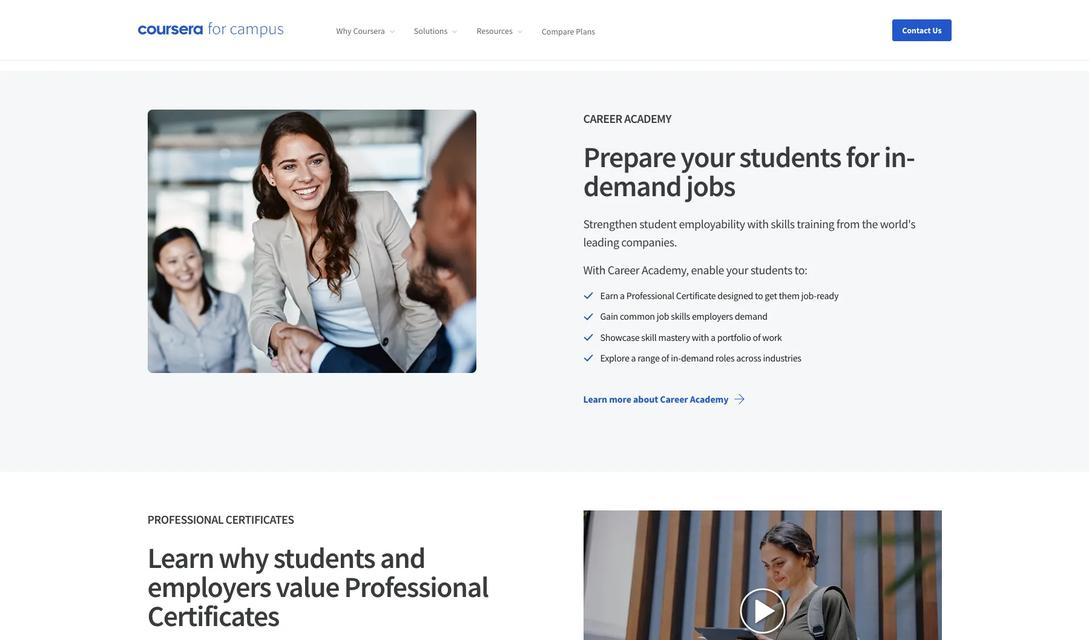 Task type: vqa. For each thing, say whether or not it's contained in the screenshot.
institution
no



Task type: locate. For each thing, give the bounding box(es) containing it.
learn left more
[[584, 393, 608, 405]]

professional
[[627, 290, 675, 302], [147, 512, 224, 527], [344, 568, 489, 605]]

0 horizontal spatial a
[[620, 290, 625, 302]]

certificates
[[226, 512, 294, 527], [147, 598, 279, 634]]

2 vertical spatial demand
[[681, 352, 714, 364]]

demand inside prepare your students for in- demand jobs
[[584, 168, 682, 204]]

a
[[620, 290, 625, 302], [711, 331, 716, 343], [631, 352, 636, 364]]

explore
[[601, 352, 630, 364]]

skills left training
[[771, 216, 795, 231]]

with
[[584, 262, 606, 277]]

demand down showcase skill mastery with a portfolio of work
[[681, 352, 714, 364]]

companies.
[[622, 234, 677, 250]]

0 horizontal spatial in-
[[671, 352, 681, 364]]

why
[[219, 539, 269, 576]]

1 horizontal spatial academy
[[690, 393, 729, 405]]

2 vertical spatial career
[[660, 393, 688, 405]]

resources link
[[477, 26, 523, 36]]

them
[[779, 290, 800, 302]]

solutions
[[414, 26, 448, 36]]

with right employability
[[748, 216, 769, 231]]

compare plans
[[542, 26, 596, 36]]

skills
[[771, 216, 795, 231], [671, 310, 691, 322]]

1 horizontal spatial learn
[[584, 393, 608, 405]]

2 vertical spatial a
[[631, 352, 636, 364]]

0 horizontal spatial learn
[[147, 539, 214, 576]]

with career academy, enable your students to:
[[584, 262, 808, 277]]

0 vertical spatial students
[[740, 139, 841, 175]]

career academy
[[584, 111, 672, 126]]

a left range
[[631, 352, 636, 364]]

skills right job
[[671, 310, 691, 322]]

2 vertical spatial professional
[[344, 568, 489, 605]]

academy up the prepare
[[625, 111, 672, 126]]

work
[[763, 331, 782, 343]]

portfolio
[[718, 331, 751, 343]]

why coursera link
[[336, 26, 395, 36]]

0 vertical spatial of
[[753, 331, 761, 343]]

0 vertical spatial learn
[[584, 393, 608, 405]]

1 vertical spatial in-
[[671, 352, 681, 364]]

academy
[[625, 111, 672, 126], [690, 393, 729, 405]]

0 vertical spatial academy
[[625, 111, 672, 126]]

prepare
[[584, 139, 676, 175]]

gain
[[601, 310, 618, 322]]

a right earn
[[620, 290, 625, 302]]

jobs
[[687, 168, 736, 204]]

0 vertical spatial employers
[[692, 310, 733, 322]]

learn
[[584, 393, 608, 405], [147, 539, 214, 576]]

students inside learn why students and employers value professional certificates
[[273, 539, 375, 576]]

1 horizontal spatial professional
[[344, 568, 489, 605]]

1 vertical spatial a
[[711, 331, 716, 343]]

in- inside prepare your students for in- demand jobs
[[884, 139, 915, 175]]

employers
[[692, 310, 733, 322], [147, 568, 271, 605]]

in- right for
[[884, 139, 915, 175]]

to
[[755, 290, 763, 302]]

1 vertical spatial learn
[[147, 539, 214, 576]]

strengthen
[[584, 216, 638, 231]]

0 horizontal spatial skills
[[671, 310, 691, 322]]

0 vertical spatial a
[[620, 290, 625, 302]]

showcase skill mastery with a portfolio of work
[[601, 331, 782, 343]]

with inside "strengthen student employability with skills training from the world's leading companies."
[[748, 216, 769, 231]]

1 vertical spatial career
[[608, 262, 640, 277]]

1 vertical spatial certificates
[[147, 598, 279, 634]]

1 horizontal spatial a
[[631, 352, 636, 364]]

0 horizontal spatial employers
[[147, 568, 271, 605]]

learn inside learn why students and employers value professional certificates
[[147, 539, 214, 576]]

why coursera
[[336, 26, 385, 36]]

your
[[681, 139, 735, 175], [727, 262, 749, 277]]

1 vertical spatial your
[[727, 262, 749, 277]]

demand for roles
[[681, 352, 714, 364]]

employers inside learn why students and employers value professional certificates
[[147, 568, 271, 605]]

in- for for
[[884, 139, 915, 175]]

1 vertical spatial skills
[[671, 310, 691, 322]]

0 vertical spatial demand
[[584, 168, 682, 204]]

1 horizontal spatial of
[[753, 331, 761, 343]]

0 vertical spatial certificates
[[226, 512, 294, 527]]

students inside prepare your students for in- demand jobs
[[740, 139, 841, 175]]

a left portfolio
[[711, 331, 716, 343]]

with up explore a range of in-demand roles across industries
[[692, 331, 709, 343]]

1 vertical spatial academy
[[690, 393, 729, 405]]

0 vertical spatial with
[[748, 216, 769, 231]]

designed
[[718, 290, 754, 302]]

employers for why
[[147, 568, 271, 605]]

certificate
[[676, 290, 716, 302]]

employability
[[679, 216, 745, 231]]

career right about
[[660, 393, 688, 405]]

of right range
[[662, 352, 669, 364]]

resources
[[477, 26, 513, 36]]

coursera for campus image
[[138, 22, 283, 38]]

1 vertical spatial employers
[[147, 568, 271, 605]]

student
[[640, 216, 677, 231]]

in- down mastery at the right bottom of the page
[[671, 352, 681, 364]]

0 vertical spatial professional
[[627, 290, 675, 302]]

in-
[[884, 139, 915, 175], [671, 352, 681, 364]]

1 vertical spatial with
[[692, 331, 709, 343]]

professional certificates
[[147, 512, 294, 527]]

of left work
[[753, 331, 761, 343]]

1 horizontal spatial employers
[[692, 310, 733, 322]]

0 horizontal spatial of
[[662, 352, 669, 364]]

career
[[584, 111, 623, 126], [608, 262, 640, 277], [660, 393, 688, 405]]

the
[[862, 216, 878, 231]]

students
[[740, 139, 841, 175], [751, 262, 793, 277], [273, 539, 375, 576]]

learn more about career academy link
[[574, 384, 756, 413]]

career up the prepare
[[584, 111, 623, 126]]

job-
[[802, 290, 817, 302]]

learn down the professional certificates
[[147, 539, 214, 576]]

demand
[[584, 168, 682, 204], [735, 310, 768, 322], [681, 352, 714, 364]]

0 horizontal spatial with
[[692, 331, 709, 343]]

0 horizontal spatial professional
[[147, 512, 224, 527]]

demand up strengthen
[[584, 168, 682, 204]]

2 horizontal spatial a
[[711, 331, 716, 343]]

compare
[[542, 26, 574, 36]]

range
[[638, 352, 660, 364]]

common
[[620, 310, 655, 322]]

0 vertical spatial skills
[[771, 216, 795, 231]]

0 vertical spatial your
[[681, 139, 735, 175]]

1 vertical spatial of
[[662, 352, 669, 364]]

1 horizontal spatial in-
[[884, 139, 915, 175]]

0 vertical spatial career
[[584, 111, 623, 126]]

academy down explore a range of in-demand roles across industries
[[690, 393, 729, 405]]

roles
[[716, 352, 735, 364]]

skill
[[642, 331, 657, 343]]

us
[[933, 25, 942, 35]]

certificates inside learn why students and employers value professional certificates
[[147, 598, 279, 634]]

2 vertical spatial students
[[273, 539, 375, 576]]

career right with
[[608, 262, 640, 277]]

1 vertical spatial professional
[[147, 512, 224, 527]]

with
[[748, 216, 769, 231], [692, 331, 709, 343]]

professional inside learn why students and employers value professional certificates
[[344, 568, 489, 605]]

1 horizontal spatial with
[[748, 216, 769, 231]]

demand down to
[[735, 310, 768, 322]]

compare plans link
[[542, 26, 596, 36]]

1 horizontal spatial skills
[[771, 216, 795, 231]]

of
[[753, 331, 761, 343], [662, 352, 669, 364]]

contact us
[[903, 25, 942, 35]]

career inside learn more about career academy link
[[660, 393, 688, 405]]

with for skills
[[748, 216, 769, 231]]

0 vertical spatial in-
[[884, 139, 915, 175]]

world's
[[881, 216, 916, 231]]



Task type: describe. For each thing, give the bounding box(es) containing it.
coursera
[[353, 26, 385, 36]]

training
[[797, 216, 835, 231]]

your inside prepare your students for in- demand jobs
[[681, 139, 735, 175]]

strengthen student employability with skills training from the world's leading companies.
[[584, 216, 916, 250]]

why
[[336, 26, 352, 36]]

learn why students and employers value professional certificates
[[147, 539, 489, 634]]

ready
[[817, 290, 839, 302]]

2 horizontal spatial professional
[[627, 290, 675, 302]]

earn
[[601, 290, 619, 302]]

in- for of
[[671, 352, 681, 364]]

students for learn why students and employers value professional certificates
[[273, 539, 375, 576]]

employers for common
[[692, 310, 733, 322]]

learn for learn more about career academy
[[584, 393, 608, 405]]

learn more about career academy
[[584, 393, 729, 405]]

explore a range of in-demand roles across industries
[[601, 352, 802, 364]]

academy,
[[642, 262, 689, 277]]

earn a professional certificate designed to get them job-ready
[[601, 290, 839, 302]]

industries
[[763, 352, 802, 364]]

enable
[[691, 262, 725, 277]]

1 vertical spatial demand
[[735, 310, 768, 322]]

mastery
[[659, 331, 690, 343]]

value
[[276, 568, 339, 605]]

to:
[[795, 262, 808, 277]]

solutions link
[[414, 26, 458, 36]]

contact
[[903, 25, 931, 35]]

micro-credentials video thumb image
[[584, 510, 942, 640]]

job
[[657, 310, 670, 322]]

contact us button
[[893, 19, 952, 41]]

from
[[837, 216, 860, 231]]

get
[[765, 290, 777, 302]]

across
[[737, 352, 762, 364]]

for
[[846, 139, 879, 175]]

academy inside learn more about career academy link
[[690, 393, 729, 405]]

leading
[[584, 234, 619, 250]]

plans
[[576, 26, 596, 36]]

a for professional
[[620, 290, 625, 302]]

c4c career academy image
[[147, 110, 476, 373]]

and
[[380, 539, 425, 576]]

about
[[634, 393, 659, 405]]

prepare your students for in- demand jobs
[[584, 139, 915, 204]]

0 horizontal spatial academy
[[625, 111, 672, 126]]

1 vertical spatial students
[[751, 262, 793, 277]]

skills inside "strengthen student employability with skills training from the world's leading companies."
[[771, 216, 795, 231]]

more
[[609, 393, 632, 405]]

with for a
[[692, 331, 709, 343]]

learn for learn why students and employers value professional certificates
[[147, 539, 214, 576]]

gain common job skills employers demand
[[601, 310, 768, 322]]

demand for jobs
[[584, 168, 682, 204]]

students for prepare your students for in- demand jobs
[[740, 139, 841, 175]]

showcase
[[601, 331, 640, 343]]

a for range
[[631, 352, 636, 364]]



